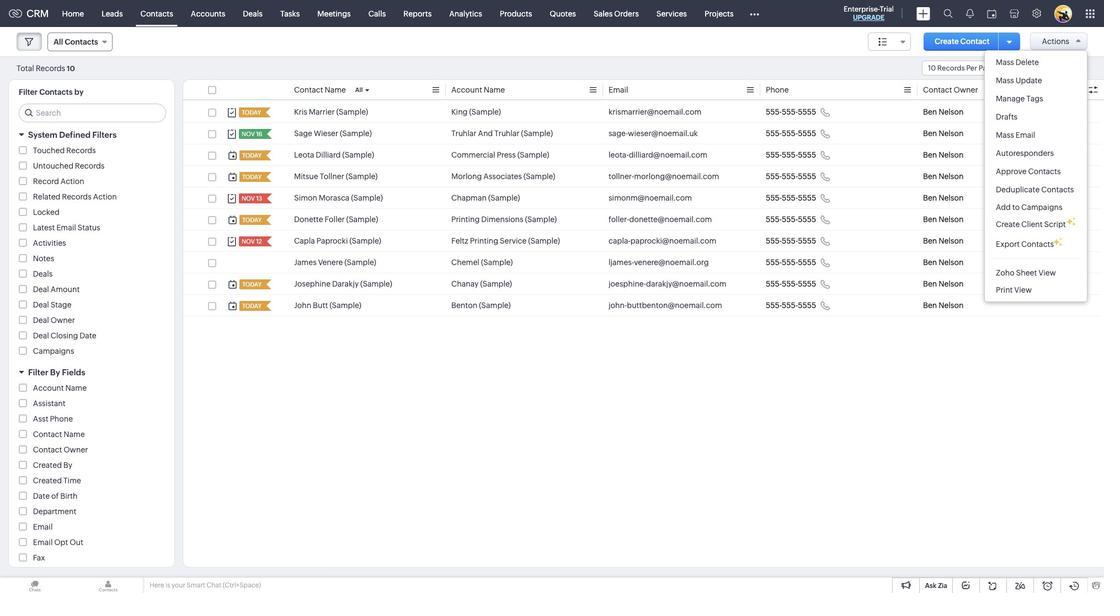 Task type: vqa. For each thing, say whether or not it's contained in the screenshot.
Attachments
no



Task type: locate. For each thing, give the bounding box(es) containing it.
0 horizontal spatial all
[[54, 38, 63, 46]]

contact inside button
[[961, 37, 990, 46]]

view right sheet
[[1039, 269, 1056, 278]]

ben nelson for venere@noemail.org
[[923, 258, 964, 267]]

today down nov 12
[[242, 282, 262, 288]]

contacts down the approve contacts link
[[1042, 185, 1074, 194]]

tasks
[[280, 9, 300, 18]]

555-555-5555 for buttbenton@noemail.com
[[766, 301, 816, 310]]

ben nelson for morlong@noemail.com
[[923, 172, 964, 181]]

0 horizontal spatial create
[[935, 37, 959, 46]]

1 horizontal spatial account
[[452, 86, 482, 94]]

1 horizontal spatial phone
[[766, 86, 789, 94]]

total
[[17, 64, 34, 73]]

all up the kris marrier (sample) link
[[355, 87, 363, 93]]

dilliard@noemail.com
[[629, 151, 708, 160]]

upgrade
[[853, 14, 885, 22]]

(sample) up the darakjy
[[345, 258, 376, 267]]

ben for donette@noemail.com
[[923, 215, 937, 224]]

1 horizontal spatial 10
[[928, 64, 936, 72]]

1 horizontal spatial deals
[[243, 9, 263, 18]]

10 Records Per Page field
[[922, 61, 1010, 76]]

created for created time
[[33, 477, 62, 486]]

system
[[28, 130, 57, 140]]

Search text field
[[19, 104, 166, 122]]

ben nelson for wieser@noemail.uk
[[923, 129, 964, 138]]

update
[[1016, 76, 1042, 85]]

5555 for morlong@noemail.com
[[798, 172, 816, 181]]

5555 for buttbenton@noemail.com
[[798, 301, 816, 310]]

contacts for filter contacts by
[[39, 88, 73, 97]]

8 5555 from the top
[[798, 258, 816, 267]]

contact name up marrier
[[294, 86, 346, 94]]

chemel
[[452, 258, 480, 267]]

7 5555 from the top
[[798, 237, 816, 246]]

2 vertical spatial mass
[[996, 131, 1015, 140]]

contacts right "leads" link
[[141, 9, 173, 18]]

email opt out
[[33, 539, 83, 548]]

deal left stage
[[33, 301, 49, 310]]

delete
[[1016, 58, 1039, 67]]

all up total records 10
[[54, 38, 63, 46]]

owner up created by
[[64, 446, 88, 455]]

5555 for venere@noemail.org
[[798, 258, 816, 267]]

calls
[[369, 9, 386, 18]]

10 ben from the top
[[923, 301, 937, 310]]

account name up king (sample)
[[452, 86, 505, 94]]

date of birth
[[33, 492, 77, 501]]

by for filter
[[50, 368, 60, 378]]

campaigns down deduplicate contacts link
[[1022, 203, 1063, 212]]

1 vertical spatial campaigns
[[33, 347, 74, 356]]

nov 13 link
[[239, 194, 263, 204]]

reports
[[404, 9, 432, 18]]

1 vertical spatial mass
[[996, 76, 1015, 85]]

1 vertical spatial contact name
[[33, 431, 85, 439]]

7 nelson from the top
[[939, 237, 964, 246]]

owner down "10 records per page" field
[[954, 86, 978, 94]]

export
[[996, 240, 1020, 249]]

today link down 'nov 16' link
[[240, 151, 263, 161]]

filter down total
[[19, 88, 38, 97]]

10 ben nelson from the top
[[923, 301, 964, 310]]

8 555-555-5555 from the top
[[766, 258, 816, 267]]

5555 for paprocki@noemail.com
[[798, 237, 816, 246]]

ben
[[923, 108, 937, 116], [923, 129, 937, 138], [923, 151, 937, 160], [923, 172, 937, 181], [923, 194, 937, 203], [923, 215, 937, 224], [923, 237, 937, 246], [923, 258, 937, 267], [923, 280, 937, 289], [923, 301, 937, 310]]

(sample) right paprocki
[[350, 237, 381, 246]]

1 deal from the top
[[33, 285, 49, 294]]

2 nov from the top
[[242, 195, 255, 202]]

home link
[[53, 0, 93, 27]]

2 555-555-5555 from the top
[[766, 129, 816, 138]]

system defined filters button
[[9, 125, 174, 145]]

0 vertical spatial phone
[[766, 86, 789, 94]]

1 vertical spatial created
[[33, 477, 62, 486]]

printing up chemel (sample) link
[[470, 237, 498, 246]]

1 vertical spatial printing
[[470, 237, 498, 246]]

ben for morlong@noemail.com
[[923, 172, 937, 181]]

nov 16
[[242, 131, 262, 137]]

1 vertical spatial contact owner
[[33, 446, 88, 455]]

today link
[[239, 108, 262, 118], [240, 151, 263, 161], [240, 172, 263, 182], [240, 215, 263, 225], [240, 280, 263, 290], [240, 301, 263, 311]]

contact owner up created by
[[33, 446, 88, 455]]

to
[[1013, 203, 1020, 212]]

system defined filters
[[28, 130, 117, 140]]

truhlar up press at the left top
[[495, 129, 520, 138]]

10 inside total records 10
[[67, 64, 75, 73]]

date left of
[[33, 492, 50, 501]]

None field
[[868, 33, 911, 51]]

0 vertical spatial printing
[[452, 215, 480, 224]]

nelson for paprocki@noemail.com
[[939, 237, 964, 246]]

benton (sample)
[[452, 301, 511, 310]]

nov left 12
[[242, 238, 255, 245]]

555-
[[766, 108, 782, 116], [782, 108, 798, 116], [766, 129, 782, 138], [782, 129, 798, 138], [766, 151, 782, 160], [782, 151, 798, 160], [766, 172, 782, 181], [782, 172, 798, 181], [766, 194, 782, 203], [782, 194, 798, 203], [766, 215, 782, 224], [782, 215, 798, 224], [766, 237, 782, 246], [782, 237, 798, 246], [766, 258, 782, 267], [782, 258, 798, 267], [766, 280, 782, 289], [782, 280, 798, 289], [766, 301, 782, 310], [782, 301, 798, 310]]

1 horizontal spatial by
[[63, 461, 72, 470]]

1 - 10
[[1026, 64, 1044, 73]]

(sample) right the wieser
[[340, 129, 372, 138]]

mass down 'drafts' at the top right
[[996, 131, 1015, 140]]

10 for 1 - 10
[[1036, 64, 1044, 73]]

today link down nov 12 link at the top left
[[240, 280, 263, 290]]

simon morasca (sample)
[[294, 194, 383, 203]]

3 mass from the top
[[996, 131, 1015, 140]]

campaigns down closing at the left bottom of page
[[33, 347, 74, 356]]

approve
[[996, 167, 1027, 176]]

4 ben nelson from the top
[[923, 172, 964, 181]]

add to campaigns
[[996, 203, 1063, 212]]

0 horizontal spatial deals
[[33, 270, 53, 279]]

deal for deal owner
[[33, 316, 49, 325]]

9 555-555-5555 from the top
[[766, 280, 816, 289]]

0 horizontal spatial 10
[[67, 64, 75, 73]]

5555 for donette@noemail.com
[[798, 215, 816, 224]]

size image
[[879, 37, 888, 47]]

fax
[[33, 554, 45, 563]]

(sample) up service
[[525, 215, 557, 224]]

records inside field
[[938, 64, 965, 72]]

leota-dilliard@noemail.com
[[609, 151, 708, 160]]

0 horizontal spatial account name
[[33, 384, 87, 393]]

2 nelson from the top
[[939, 129, 964, 138]]

1 horizontal spatial view
[[1039, 269, 1056, 278]]

time
[[63, 477, 81, 486]]

7 555-555-5555 from the top
[[766, 237, 816, 246]]

6 5555 from the top
[[798, 215, 816, 224]]

1 vertical spatial view
[[1015, 286, 1032, 295]]

chapman (sample)
[[452, 194, 520, 203]]

meetings
[[318, 9, 351, 18]]

1 5555 from the top
[[798, 108, 816, 116]]

contact
[[961, 37, 990, 46], [294, 86, 323, 94], [923, 86, 952, 94], [33, 431, 62, 439], [33, 446, 62, 455]]

king (sample) link
[[452, 107, 501, 118]]

john butt (sample) link
[[294, 300, 361, 311]]

records left per
[[938, 64, 965, 72]]

nov 13
[[242, 195, 262, 202]]

joesphine-darakjy@noemail.com link
[[609, 279, 727, 290]]

2 deal from the top
[[33, 301, 49, 310]]

0 vertical spatial deals
[[243, 9, 263, 18]]

phone
[[766, 86, 789, 94], [50, 415, 73, 424]]

nov 12 link
[[239, 237, 263, 247]]

ben for venere@noemail.org
[[923, 258, 937, 267]]

today link for leota
[[240, 151, 263, 161]]

deal owner
[[33, 316, 75, 325]]

mass up manage
[[996, 76, 1015, 85]]

tollner-morlong@noemail.com link
[[609, 171, 719, 182]]

deduplicate
[[996, 185, 1040, 194]]

2 ben nelson from the top
[[923, 129, 964, 138]]

1 created from the top
[[33, 461, 62, 470]]

555-555-5555 for paprocki@noemail.com
[[766, 237, 816, 246]]

ben nelson for paprocki@noemail.com
[[923, 237, 964, 246]]

mass for mass delete
[[996, 58, 1015, 67]]

email up the fax
[[33, 539, 53, 548]]

all
[[54, 38, 63, 46], [355, 87, 363, 93]]

contact up per
[[961, 37, 990, 46]]

by for created
[[63, 461, 72, 470]]

records down touched records
[[75, 162, 105, 171]]

2 5555 from the top
[[798, 129, 816, 138]]

deals left tasks link
[[243, 9, 263, 18]]

today up nov 13
[[242, 174, 262, 180]]

deal up deal stage
[[33, 285, 49, 294]]

(sample) right the 'associates'
[[524, 172, 556, 181]]

3 nov from the top
[[242, 238, 255, 245]]

view down zoho sheet view
[[1015, 286, 1032, 295]]

department
[[33, 508, 76, 517]]

records for 10
[[938, 64, 965, 72]]

foller-donette@noemail.com
[[609, 215, 712, 224]]

ben nelson for buttbenton@noemail.com
[[923, 301, 964, 310]]

1 vertical spatial deals
[[33, 270, 53, 279]]

5555 for dilliard@noemail.com
[[798, 151, 816, 160]]

1 vertical spatial nov
[[242, 195, 255, 202]]

signals element
[[960, 0, 981, 27]]

records down defined
[[66, 146, 96, 155]]

dimensions
[[481, 215, 524, 224]]

krismarrier@noemail.com link
[[609, 107, 702, 118]]

2 horizontal spatial 10
[[1036, 64, 1044, 73]]

create menu element
[[910, 0, 937, 27]]

by inside dropdown button
[[50, 368, 60, 378]]

email right latest
[[56, 224, 76, 232]]

9 ben from the top
[[923, 280, 937, 289]]

0 horizontal spatial view
[[1015, 286, 1032, 295]]

0 vertical spatial all
[[54, 38, 63, 46]]

1 ben nelson from the top
[[923, 108, 964, 116]]

name down asst phone
[[64, 431, 85, 439]]

today down nov 13
[[242, 217, 262, 224]]

commercial
[[452, 151, 495, 160]]

deduplicate contacts
[[996, 185, 1074, 194]]

create for create contact
[[935, 37, 959, 46]]

1 vertical spatial phone
[[50, 415, 73, 424]]

josephine
[[294, 280, 331, 289]]

1 horizontal spatial date
[[80, 332, 96, 341]]

3 ben from the top
[[923, 151, 937, 160]]

(sample)
[[336, 108, 368, 116], [469, 108, 501, 116], [340, 129, 372, 138], [521, 129, 553, 138], [342, 151, 374, 160], [518, 151, 549, 160], [346, 172, 378, 181], [524, 172, 556, 181], [351, 194, 383, 203], [488, 194, 520, 203], [346, 215, 378, 224], [525, 215, 557, 224], [350, 237, 381, 246], [528, 237, 560, 246], [345, 258, 376, 267], [481, 258, 513, 267], [360, 280, 392, 289], [480, 280, 512, 289], [330, 301, 361, 310], [479, 301, 511, 310]]

today for mitsue tollner (sample)
[[242, 174, 262, 180]]

0 vertical spatial created
[[33, 461, 62, 470]]

2 mass from the top
[[996, 76, 1015, 85]]

related records action
[[33, 193, 117, 201]]

555-555-5555
[[766, 108, 816, 116], [766, 129, 816, 138], [766, 151, 816, 160], [766, 172, 816, 181], [766, 194, 816, 203], [766, 215, 816, 224], [766, 237, 816, 246], [766, 258, 816, 267], [766, 280, 816, 289], [766, 301, 816, 310]]

out
[[70, 539, 83, 548]]

service
[[500, 237, 527, 246]]

555-555-5555 for wieser@noemail.uk
[[766, 129, 816, 138]]

0 vertical spatial contact owner
[[923, 86, 978, 94]]

notes
[[33, 254, 54, 263]]

(sample) down the darakjy
[[330, 301, 361, 310]]

filters
[[92, 130, 117, 140]]

0 vertical spatial account name
[[452, 86, 505, 94]]

today for josephine darakjy (sample)
[[242, 282, 262, 288]]

deal stage
[[33, 301, 72, 310]]

sales orders
[[594, 9, 639, 18]]

date right closing at the left bottom of page
[[80, 332, 96, 341]]

search image
[[944, 9, 953, 18]]

today left john
[[242, 303, 262, 310]]

leota dilliard (sample) link
[[294, 150, 374, 161]]

0 vertical spatial mass
[[996, 58, 1015, 67]]

contact up kris
[[294, 86, 323, 94]]

here is your smart chat (ctrl+space)
[[150, 582, 261, 590]]

records up 'filter contacts by'
[[36, 64, 65, 73]]

nelson for wieser@noemail.uk
[[939, 129, 964, 138]]

truhlar left and
[[452, 129, 477, 138]]

9 ben nelson from the top
[[923, 280, 964, 289]]

all inside field
[[54, 38, 63, 46]]

krismarrier@noemail.com
[[609, 108, 702, 116]]

0 horizontal spatial action
[[61, 177, 84, 186]]

crm
[[26, 8, 49, 19]]

contacts down autoresponders link
[[1029, 167, 1061, 176]]

record
[[33, 177, 59, 186]]

0 horizontal spatial by
[[50, 368, 60, 378]]

6 ben nelson from the top
[[923, 215, 964, 224]]

today link up 'nov 16' link
[[239, 108, 262, 118]]

sage-wieser@noemail.uk
[[609, 129, 698, 138]]

sheet
[[1016, 269, 1037, 278]]

1 vertical spatial date
[[33, 492, 50, 501]]

simon morasca (sample) link
[[294, 193, 383, 204]]

1 mass from the top
[[996, 58, 1015, 67]]

accounts
[[191, 9, 225, 18]]

-
[[1031, 64, 1034, 73]]

4 5555 from the top
[[798, 172, 816, 181]]

mass delete
[[996, 58, 1039, 67]]

0 horizontal spatial account
[[33, 384, 64, 393]]

filter inside dropdown button
[[28, 368, 48, 378]]

1 vertical spatial all
[[355, 87, 363, 93]]

9 nelson from the top
[[939, 280, 964, 289]]

filter up assistant
[[28, 368, 48, 378]]

(sample) up printing dimensions (sample)
[[488, 194, 520, 203]]

0 vertical spatial nov
[[242, 131, 255, 137]]

by up time at the bottom of the page
[[63, 461, 72, 470]]

create down add
[[996, 220, 1020, 229]]

2 created from the top
[[33, 477, 62, 486]]

filter for filter by fields
[[28, 368, 48, 378]]

(sample) right dilliard
[[342, 151, 374, 160]]

records for related
[[62, 193, 92, 201]]

today for donette foller (sample)
[[242, 217, 262, 224]]

email down department
[[33, 523, 53, 532]]

10 555-555-5555 from the top
[[766, 301, 816, 310]]

4 ben from the top
[[923, 172, 937, 181]]

10 right -
[[1036, 64, 1044, 73]]

0 vertical spatial filter
[[19, 88, 38, 97]]

today up 'nov 16' link
[[242, 109, 261, 116]]

7 ben nelson from the top
[[923, 237, 964, 246]]

(sample) right service
[[528, 237, 560, 246]]

0 horizontal spatial date
[[33, 492, 50, 501]]

nelson for buttbenton@noemail.com
[[939, 301, 964, 310]]

ask
[[925, 583, 937, 591]]

nov left 13
[[242, 195, 255, 202]]

printing inside 'link'
[[452, 215, 480, 224]]

0 horizontal spatial campaigns
[[33, 347, 74, 356]]

4 nelson from the top
[[939, 172, 964, 181]]

action up status
[[93, 193, 117, 201]]

create down the search icon
[[935, 37, 959, 46]]

0 vertical spatial action
[[61, 177, 84, 186]]

deal down deal owner at the left bottom of page
[[33, 332, 49, 341]]

1 vertical spatial account name
[[33, 384, 87, 393]]

deals down notes
[[33, 270, 53, 279]]

1 vertical spatial create
[[996, 220, 1020, 229]]

Other Modules field
[[743, 5, 766, 22]]

fields
[[62, 368, 85, 378]]

create for create client script
[[996, 220, 1020, 229]]

10 up by
[[67, 64, 75, 73]]

0 horizontal spatial phone
[[50, 415, 73, 424]]

morasca
[[319, 194, 350, 203]]

contacts inside field
[[65, 38, 98, 46]]

created down created by
[[33, 477, 62, 486]]

row group
[[183, 102, 1102, 317]]

7 ben from the top
[[923, 237, 937, 246]]

1 nov from the top
[[242, 131, 255, 137]]

today link left john
[[240, 301, 263, 311]]

account up assistant
[[33, 384, 64, 393]]

today link up nov 13 link
[[240, 172, 263, 182]]

today link for john
[[240, 301, 263, 311]]

today link for kris
[[239, 108, 262, 118]]

3 5555 from the top
[[798, 151, 816, 160]]

chapman
[[452, 194, 487, 203]]

0 vertical spatial owner
[[954, 86, 978, 94]]

contacts for all contacts
[[65, 38, 98, 46]]

created time
[[33, 477, 81, 486]]

benton (sample) link
[[452, 300, 511, 311]]

contacts left by
[[39, 88, 73, 97]]

today for john butt (sample)
[[242, 303, 262, 310]]

1 vertical spatial filter
[[28, 368, 48, 378]]

2 ben from the top
[[923, 129, 937, 138]]

6 555-555-5555 from the top
[[766, 215, 816, 224]]

enterprise-trial upgrade
[[844, 5, 894, 22]]

3 nelson from the top
[[939, 151, 964, 160]]

0 vertical spatial create
[[935, 37, 959, 46]]

contacts link
[[132, 0, 182, 27]]

ben for paprocki@noemail.com
[[923, 237, 937, 246]]

ben nelson for donette@noemail.com
[[923, 215, 964, 224]]

6 ben from the top
[[923, 215, 937, 224]]

4 555-555-5555 from the top
[[766, 172, 816, 181]]

1 horizontal spatial create
[[996, 220, 1020, 229]]

0 horizontal spatial truhlar
[[452, 129, 477, 138]]

today down 'nov 16'
[[242, 152, 262, 159]]

filter for filter contacts by
[[19, 88, 38, 97]]

action up related records action
[[61, 177, 84, 186]]

0 vertical spatial contact name
[[294, 86, 346, 94]]

10 5555 from the top
[[798, 301, 816, 310]]

all for all contacts
[[54, 38, 63, 46]]

1 horizontal spatial truhlar
[[495, 129, 520, 138]]

10 left per
[[928, 64, 936, 72]]

0 horizontal spatial contact name
[[33, 431, 85, 439]]

(sample) right the darakjy
[[360, 280, 392, 289]]

ben for dilliard@noemail.com
[[923, 151, 937, 160]]

records down record action
[[62, 193, 92, 201]]

printing down chapman
[[452, 215, 480, 224]]

contacts down home link
[[65, 38, 98, 46]]

555-555-5555 for venere@noemail.org
[[766, 258, 816, 267]]

10 nelson from the top
[[939, 301, 964, 310]]

name up the kris marrier (sample) link
[[325, 86, 346, 94]]

today link for donette
[[240, 215, 263, 225]]

morlong associates (sample) link
[[452, 171, 556, 182]]

account name down filter by fields
[[33, 384, 87, 393]]

8 ben from the top
[[923, 258, 937, 267]]

1 horizontal spatial campaigns
[[1022, 203, 1063, 212]]

0 vertical spatial date
[[80, 332, 96, 341]]

sage-wieser@noemail.uk link
[[609, 128, 698, 139]]

today link down nov 13 link
[[240, 215, 263, 225]]

3 555-555-5555 from the top
[[766, 151, 816, 160]]

8 nelson from the top
[[939, 258, 964, 267]]

crm link
[[9, 8, 49, 19]]

3 ben nelson from the top
[[923, 151, 964, 160]]

navigation
[[1050, 60, 1088, 76]]

tasks link
[[272, 0, 309, 27]]

5 nelson from the top
[[939, 194, 964, 203]]

1 horizontal spatial all
[[355, 87, 363, 93]]

0 vertical spatial account
[[452, 86, 482, 94]]

5555 for wieser@noemail.uk
[[798, 129, 816, 138]]

created up created time
[[33, 461, 62, 470]]

deal down deal stage
[[33, 316, 49, 325]]

2 vertical spatial nov
[[242, 238, 255, 245]]

account up king
[[452, 86, 482, 94]]

3 deal from the top
[[33, 316, 49, 325]]

contact name down asst phone
[[33, 431, 85, 439]]

10 for total records 10
[[67, 64, 75, 73]]

0 vertical spatial by
[[50, 368, 60, 378]]

contact owner down 10 records per page
[[923, 86, 978, 94]]

8 ben nelson from the top
[[923, 258, 964, 267]]

6 nelson from the top
[[939, 215, 964, 224]]

by left fields
[[50, 368, 60, 378]]

of
[[51, 492, 59, 501]]

5 ben nelson from the top
[[923, 194, 964, 203]]

1 vertical spatial by
[[63, 461, 72, 470]]

create inside create contact button
[[935, 37, 959, 46]]

1 horizontal spatial action
[[93, 193, 117, 201]]

4 deal from the top
[[33, 332, 49, 341]]

1 horizontal spatial contact owner
[[923, 86, 978, 94]]

ben nelson
[[923, 108, 964, 116], [923, 129, 964, 138], [923, 151, 964, 160], [923, 172, 964, 181], [923, 194, 964, 203], [923, 215, 964, 224], [923, 237, 964, 246], [923, 258, 964, 267], [923, 280, 964, 289], [923, 301, 964, 310]]

5 ben from the top
[[923, 194, 937, 203]]

campaigns
[[1022, 203, 1063, 212], [33, 347, 74, 356]]

9 5555 from the top
[[798, 280, 816, 289]]

nov left 16
[[242, 131, 255, 137]]



Task type: describe. For each thing, give the bounding box(es) containing it.
555-555-5555 for darakjy@noemail.com
[[766, 280, 816, 289]]

All Contacts field
[[47, 33, 112, 51]]

zia
[[938, 583, 948, 591]]

ben nelson for darakjy@noemail.com
[[923, 280, 964, 289]]

calendar image
[[987, 9, 997, 18]]

today for kris marrier (sample)
[[242, 109, 261, 116]]

today for leota dilliard (sample)
[[242, 152, 262, 159]]

mass for mass email
[[996, 131, 1015, 140]]

king (sample)
[[452, 108, 501, 116]]

activities
[[33, 239, 66, 248]]

foller
[[325, 215, 345, 224]]

all for all
[[355, 87, 363, 93]]

stage
[[51, 301, 72, 310]]

mass delete link
[[985, 54, 1087, 72]]

ben for darakjy@noemail.com
[[923, 280, 937, 289]]

projects link
[[696, 0, 743, 27]]

1 ben from the top
[[923, 108, 937, 116]]

contacts for export contacts
[[1022, 240, 1054, 249]]

deal for deal stage
[[33, 301, 49, 310]]

chapman (sample) link
[[452, 193, 520, 204]]

nelson for morlong@noemail.com
[[939, 172, 964, 181]]

deal for deal amount
[[33, 285, 49, 294]]

(sample) right press at the left top
[[518, 151, 549, 160]]

1 nelson from the top
[[939, 108, 964, 116]]

sales orders link
[[585, 0, 648, 27]]

services link
[[648, 0, 696, 27]]

5 555-555-5555 from the top
[[766, 194, 816, 203]]

paprocki
[[317, 237, 348, 246]]

press
[[497, 151, 516, 160]]

calls link
[[360, 0, 395, 27]]

2 truhlar from the left
[[495, 129, 520, 138]]

1 horizontal spatial account name
[[452, 86, 505, 94]]

leota-
[[609, 151, 629, 160]]

chanay
[[452, 280, 479, 289]]

contact up created by
[[33, 446, 62, 455]]

marrier
[[309, 108, 335, 116]]

darakjy@noemail.com
[[646, 280, 727, 289]]

mass email
[[996, 131, 1036, 140]]

(sample) down chemel (sample) link
[[480, 280, 512, 289]]

records for touched
[[66, 146, 96, 155]]

signals image
[[966, 9, 974, 18]]

nov for sage
[[242, 131, 255, 137]]

john-
[[609, 301, 627, 310]]

1 horizontal spatial contact name
[[294, 86, 346, 94]]

(sample) down feltz printing service (sample) link
[[481, 258, 513, 267]]

deduplicate contacts link
[[985, 181, 1087, 199]]

john
[[294, 301, 311, 310]]

foller-
[[609, 215, 630, 224]]

profile image
[[1055, 5, 1072, 22]]

feltz printing service (sample) link
[[452, 236, 560, 247]]

manage tags link
[[985, 90, 1087, 108]]

nelson for dilliard@noemail.com
[[939, 151, 964, 160]]

deals inside 'link'
[[243, 9, 263, 18]]

home
[[62, 9, 84, 18]]

(sample) right 'foller'
[[346, 215, 378, 224]]

555-555-5555 for dilliard@noemail.com
[[766, 151, 816, 160]]

today link for josephine
[[240, 280, 263, 290]]

analytics link
[[441, 0, 491, 27]]

by
[[74, 88, 84, 97]]

nov for simon
[[242, 195, 255, 202]]

filter by fields
[[28, 368, 85, 378]]

nov 16 link
[[239, 129, 264, 139]]

contact down 10 records per page
[[923, 86, 952, 94]]

mitsue
[[294, 172, 318, 181]]

create menu image
[[917, 7, 931, 20]]

autoresponders
[[996, 149, 1054, 158]]

actions
[[1042, 37, 1070, 46]]

(sample) down chanay (sample) link
[[479, 301, 511, 310]]

donette
[[294, 215, 323, 224]]

autoresponders link
[[985, 145, 1087, 163]]

1 truhlar from the left
[[452, 129, 477, 138]]

quotes link
[[541, 0, 585, 27]]

0 horizontal spatial contact owner
[[33, 446, 88, 455]]

0 vertical spatial campaigns
[[1022, 203, 1063, 212]]

page
[[979, 64, 996, 72]]

james venere (sample) link
[[294, 257, 376, 268]]

printing dimensions (sample)
[[452, 215, 557, 224]]

5555 for darakjy@noemail.com
[[798, 280, 816, 289]]

leads
[[102, 9, 123, 18]]

products
[[500, 9, 532, 18]]

filter by fields button
[[9, 363, 174, 383]]

contacts for deduplicate contacts
[[1042, 185, 1074, 194]]

all contacts
[[54, 38, 98, 46]]

created for created by
[[33, 461, 62, 470]]

tollner-morlong@noemail.com
[[609, 172, 719, 181]]

mass update link
[[985, 72, 1087, 90]]

email up krismarrier@noemail.com link in the top right of the page
[[609, 86, 628, 94]]

today link for mitsue
[[240, 172, 263, 182]]

mitsue tollner (sample) link
[[294, 171, 378, 182]]

kris marrier (sample)
[[294, 108, 368, 116]]

defined
[[59, 130, 91, 140]]

touched
[[33, 146, 65, 155]]

chemel (sample)
[[452, 258, 513, 267]]

chat
[[207, 582, 221, 590]]

(sample) right morasca
[[351, 194, 383, 203]]

ben nelson for dilliard@noemail.com
[[923, 151, 964, 160]]

venere@noemail.org
[[634, 258, 709, 267]]

is
[[166, 582, 170, 590]]

(sample) right tollner
[[346, 172, 378, 181]]

search element
[[937, 0, 960, 27]]

profile element
[[1048, 0, 1079, 27]]

contact down asst phone
[[33, 431, 62, 439]]

chemel (sample) link
[[452, 257, 513, 268]]

deal amount
[[33, 285, 80, 294]]

555-555-5555 for donette@noemail.com
[[766, 215, 816, 224]]

name down fields
[[65, 384, 87, 393]]

chanay (sample)
[[452, 280, 512, 289]]

1 vertical spatial account
[[33, 384, 64, 393]]

deals link
[[234, 0, 272, 27]]

2 vertical spatial owner
[[64, 446, 88, 455]]

row group containing kris marrier (sample)
[[183, 102, 1102, 317]]

and
[[478, 129, 493, 138]]

ben for buttbenton@noemail.com
[[923, 301, 937, 310]]

(sample) up commercial press (sample) link
[[521, 129, 553, 138]]

nov 12
[[242, 238, 262, 245]]

leota dilliard (sample)
[[294, 151, 374, 160]]

555-555-5555 for morlong@noemail.com
[[766, 172, 816, 181]]

ben for wieser@noemail.uk
[[923, 129, 937, 138]]

name up king (sample)
[[484, 86, 505, 94]]

zoho sheet view
[[996, 269, 1056, 278]]

0 vertical spatial view
[[1039, 269, 1056, 278]]

1 vertical spatial owner
[[51, 316, 75, 325]]

quotes
[[550, 9, 576, 18]]

1 vertical spatial action
[[93, 193, 117, 201]]

josephine darakjy (sample)
[[294, 280, 392, 289]]

nelson for donette@noemail.com
[[939, 215, 964, 224]]

approve contacts
[[996, 167, 1061, 176]]

records for total
[[36, 64, 65, 73]]

deal for deal closing date
[[33, 332, 49, 341]]

1 555-555-5555 from the top
[[766, 108, 816, 116]]

email up autoresponders
[[1016, 131, 1036, 140]]

5 5555 from the top
[[798, 194, 816, 203]]

ljames-venere@noemail.org
[[609, 258, 709, 267]]

10 inside field
[[928, 64, 936, 72]]

nelson for darakjy@noemail.com
[[939, 280, 964, 289]]

smart
[[187, 582, 205, 590]]

print view
[[996, 286, 1032, 295]]

donette@noemail.com
[[630, 215, 712, 224]]

capla paprocki (sample) link
[[294, 236, 381, 247]]

truhlar and truhlar (sample) link
[[452, 128, 553, 139]]

records for untouched
[[75, 162, 105, 171]]

10 records per page
[[928, 64, 996, 72]]

chats image
[[0, 578, 70, 594]]

drafts
[[996, 113, 1018, 121]]

mass for mass update
[[996, 76, 1015, 85]]

nelson for venere@noemail.org
[[939, 258, 964, 267]]

projects
[[705, 9, 734, 18]]

(sample) up sage wieser (sample)
[[336, 108, 368, 116]]

commercial press (sample)
[[452, 151, 549, 160]]

simonm@noemail.com
[[609, 194, 692, 203]]

leads link
[[93, 0, 132, 27]]

nov for capla
[[242, 238, 255, 245]]

contacts for approve contacts
[[1029, 167, 1061, 176]]

manage
[[996, 94, 1025, 103]]

morlong@noemail.com
[[634, 172, 719, 181]]

products link
[[491, 0, 541, 27]]

print
[[996, 286, 1013, 295]]

paprocki@noemail.com
[[631, 237, 717, 246]]

benton
[[452, 301, 478, 310]]

here
[[150, 582, 164, 590]]

contacts image
[[73, 578, 143, 594]]

asst
[[33, 415, 48, 424]]

buttbenton@noemail.com
[[627, 301, 722, 310]]

(sample) up and
[[469, 108, 501, 116]]

morlong
[[452, 172, 482, 181]]



